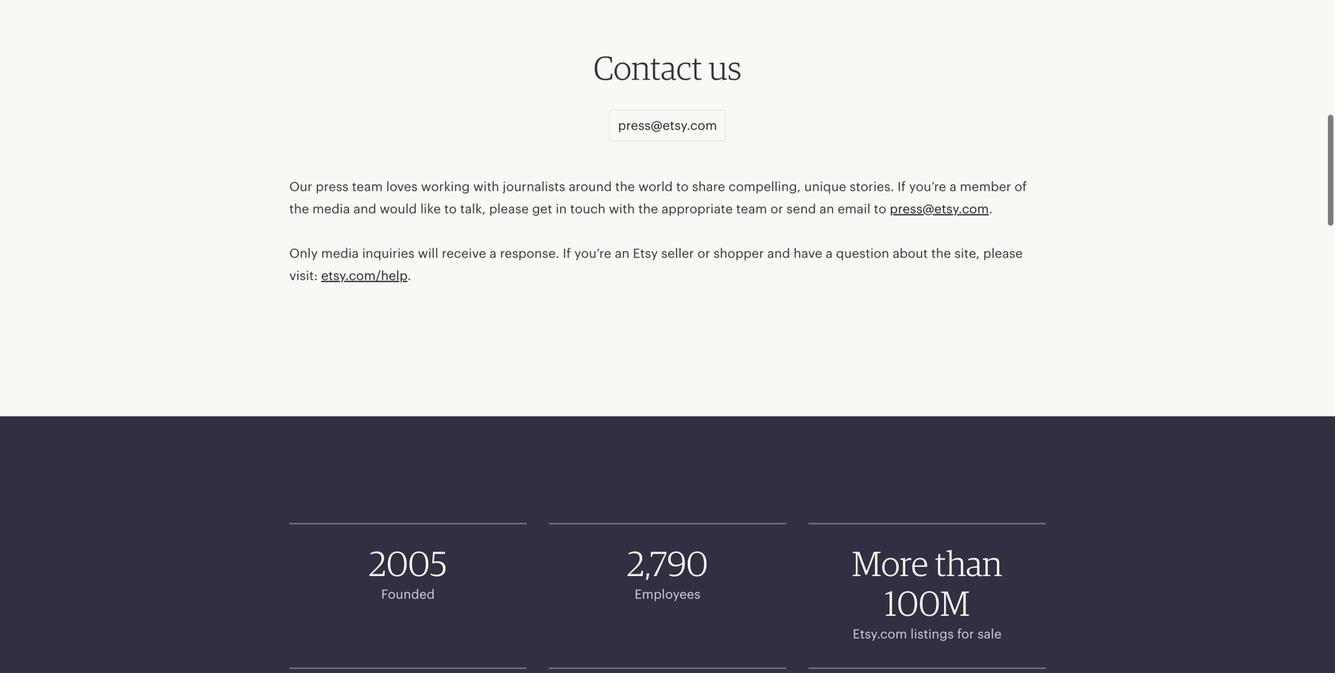 Task type: describe. For each thing, give the bounding box(es) containing it.
1 horizontal spatial with
[[609, 202, 635, 216]]

email
[[838, 202, 871, 216]]

0 horizontal spatial a
[[490, 246, 497, 261]]

our
[[289, 179, 312, 194]]

appropriate
[[662, 202, 733, 216]]

the left the world
[[615, 179, 635, 194]]

and inside only media inquiries will receive a response. if you're an etsy seller or shopper and have a question about the site, please visit:
[[768, 246, 790, 261]]

the down the our
[[289, 202, 309, 216]]

1 horizontal spatial a
[[826, 246, 833, 261]]

media inside our press team loves working with journalists around the world to share compelling, unique stories. if you're a member of the media and would like to talk, please get in touch with the appropriate team or send an email to
[[313, 202, 350, 216]]

etsy
[[633, 246, 658, 261]]

receive
[[442, 246, 486, 261]]

2 horizontal spatial to
[[874, 202, 887, 216]]

only
[[289, 246, 318, 261]]

in
[[556, 202, 567, 216]]

2,790 employees
[[627, 543, 708, 602]]

talk,
[[460, 202, 486, 216]]

or inside our press team loves working with journalists around the world to share compelling, unique stories. if you're a member of the media and would like to talk, please get in touch with the appropriate team or send an email to
[[771, 202, 783, 216]]

press
[[316, 179, 349, 194]]

get
[[532, 202, 552, 216]]

for
[[957, 627, 974, 641]]

please inside only media inquiries will receive a response. if you're an etsy seller or shopper and have a question about the site, please visit:
[[983, 246, 1023, 261]]

the down the world
[[639, 202, 658, 216]]

listings
[[911, 627, 954, 641]]

more
[[852, 543, 928, 584]]

press@etsy.com for press@etsy.com .
[[890, 202, 989, 216]]

1 horizontal spatial to
[[676, 179, 689, 194]]

2005 founded
[[369, 543, 447, 602]]

0 horizontal spatial press@etsy.com link
[[609, 110, 726, 141]]

please inside our press team loves working with journalists around the world to share compelling, unique stories. if you're a member of the media and would like to talk, please get in touch with the appropriate team or send an email to
[[489, 202, 529, 216]]

of
[[1015, 179, 1027, 194]]

sale
[[978, 627, 1002, 641]]

response.
[[500, 246, 560, 261]]

question
[[836, 246, 889, 261]]

employees
[[635, 587, 701, 602]]

journalists
[[503, 179, 565, 194]]

inquiries
[[362, 246, 415, 261]]

press@etsy.com .
[[890, 202, 993, 216]]

. for press@etsy.com
[[989, 202, 993, 216]]

compelling,
[[729, 179, 801, 194]]

will
[[418, 246, 438, 261]]

the inside only media inquiries will receive a response. if you're an etsy seller or shopper and have a question about the site, please visit:
[[932, 246, 951, 261]]



Task type: vqa. For each thing, say whether or not it's contained in the screenshot.
$ 48.00 $ 80.00 (40% off) FREE shipping
no



Task type: locate. For each thing, give the bounding box(es) containing it.
. down member
[[989, 202, 993, 216]]

a
[[950, 179, 957, 194], [490, 246, 497, 261], [826, 246, 833, 261]]

with
[[473, 179, 499, 194], [609, 202, 635, 216]]

0 horizontal spatial to
[[444, 202, 457, 216]]

team left loves
[[352, 179, 383, 194]]

and left 'have'
[[768, 246, 790, 261]]

contact
[[594, 48, 702, 87]]

1 horizontal spatial press@etsy.com link
[[890, 202, 989, 216]]

press@etsy.com link down member
[[890, 202, 989, 216]]

0 horizontal spatial if
[[563, 246, 571, 261]]

or inside only media inquiries will receive a response. if you're an etsy seller or shopper and have a question about the site, please visit:
[[698, 246, 710, 261]]

press@etsy.com down contact us
[[618, 118, 717, 133]]

1 horizontal spatial team
[[736, 202, 767, 216]]

and left would
[[354, 202, 376, 216]]

if inside our press team loves working with journalists around the world to share compelling, unique stories. if you're a member of the media and would like to talk, please get in touch with the appropriate team or send an email to
[[898, 179, 906, 194]]

0 horizontal spatial with
[[473, 179, 499, 194]]

please left get
[[489, 202, 529, 216]]

around
[[569, 179, 612, 194]]

0 vertical spatial an
[[820, 202, 834, 216]]

have
[[794, 246, 823, 261]]

team down compelling,
[[736, 202, 767, 216]]

media
[[313, 202, 350, 216], [321, 246, 359, 261]]

an left etsy
[[615, 246, 630, 261]]

0 vertical spatial please
[[489, 202, 529, 216]]

send
[[787, 202, 816, 216]]

stories.
[[850, 179, 894, 194]]

0 horizontal spatial an
[[615, 246, 630, 261]]

than
[[935, 543, 1003, 584]]

an inside only media inquiries will receive a response. if you're an etsy seller or shopper and have a question about the site, please visit:
[[615, 246, 630, 261]]

0 vertical spatial press@etsy.com link
[[609, 110, 726, 141]]

1 vertical spatial or
[[698, 246, 710, 261]]

or left 'send'
[[771, 202, 783, 216]]

2 horizontal spatial a
[[950, 179, 957, 194]]

would
[[380, 202, 417, 216]]

contact us
[[594, 48, 742, 87]]

0 horizontal spatial you're
[[574, 246, 612, 261]]

etsy.com/help .
[[321, 269, 411, 283]]

our press team loves working with journalists around the world to share compelling, unique stories. if you're a member of the media and would like to talk, please get in touch with the appropriate team or send an email to
[[289, 179, 1027, 216]]

1 vertical spatial .
[[407, 269, 411, 283]]

1 vertical spatial and
[[768, 246, 790, 261]]

0 vertical spatial if
[[898, 179, 906, 194]]

if inside only media inquiries will receive a response. if you're an etsy seller or shopper and have a question about the site, please visit:
[[563, 246, 571, 261]]

1 vertical spatial media
[[321, 246, 359, 261]]

and
[[354, 202, 376, 216], [768, 246, 790, 261]]

0 horizontal spatial please
[[489, 202, 529, 216]]

media down press in the left top of the page
[[313, 202, 350, 216]]

1 horizontal spatial you're
[[909, 179, 946, 194]]

world
[[639, 179, 673, 194]]

etsy.com/help
[[321, 269, 407, 283]]

1 vertical spatial with
[[609, 202, 635, 216]]

media up etsy.com/help
[[321, 246, 359, 261]]

loves
[[386, 179, 418, 194]]

1 vertical spatial press@etsy.com link
[[890, 202, 989, 216]]

1 horizontal spatial or
[[771, 202, 783, 216]]

us
[[709, 48, 742, 87]]

an down "unique"
[[820, 202, 834, 216]]

0 horizontal spatial and
[[354, 202, 376, 216]]

or
[[771, 202, 783, 216], [698, 246, 710, 261]]

more than 100m etsy.com listings for sale
[[852, 543, 1003, 641]]

with up talk,
[[473, 179, 499, 194]]

to left share
[[676, 179, 689, 194]]

a right receive on the left of the page
[[490, 246, 497, 261]]

team
[[352, 179, 383, 194], [736, 202, 767, 216]]

0 vertical spatial .
[[989, 202, 993, 216]]

a inside our press team loves working with journalists around the world to share compelling, unique stories. if you're a member of the media and would like to talk, please get in touch with the appropriate team or send an email to
[[950, 179, 957, 194]]

you're
[[909, 179, 946, 194], [574, 246, 612, 261]]

0 horizontal spatial .
[[407, 269, 411, 283]]

0 vertical spatial team
[[352, 179, 383, 194]]

you're inside our press team loves working with journalists around the world to share compelling, unique stories. if you're a member of the media and would like to talk, please get in touch with the appropriate team or send an email to
[[909, 179, 946, 194]]

2005
[[369, 543, 447, 584]]

you're up press@etsy.com .
[[909, 179, 946, 194]]

if
[[898, 179, 906, 194], [563, 246, 571, 261]]

site,
[[955, 246, 980, 261]]

working
[[421, 179, 470, 194]]

or right the seller
[[698, 246, 710, 261]]

the left site,
[[932, 246, 951, 261]]

the
[[615, 179, 635, 194], [289, 202, 309, 216], [639, 202, 658, 216], [932, 246, 951, 261]]

with right touch
[[609, 202, 635, 216]]

0 horizontal spatial or
[[698, 246, 710, 261]]

1 vertical spatial press@etsy.com
[[890, 202, 989, 216]]

an inside our press team loves working with journalists around the world to share compelling, unique stories. if you're a member of the media and would like to talk, please get in touch with the appropriate team or send an email to
[[820, 202, 834, 216]]

please right site,
[[983, 246, 1023, 261]]

1 horizontal spatial an
[[820, 202, 834, 216]]

. for etsy.com/help
[[407, 269, 411, 283]]

1 horizontal spatial .
[[989, 202, 993, 216]]

press@etsy.com link
[[609, 110, 726, 141], [890, 202, 989, 216]]

an
[[820, 202, 834, 216], [615, 246, 630, 261]]

1 vertical spatial please
[[983, 246, 1023, 261]]

etsy.com/help link
[[321, 269, 407, 283]]

if right response.
[[563, 246, 571, 261]]

to down stories.
[[874, 202, 887, 216]]

a up press@etsy.com .
[[950, 179, 957, 194]]

1 vertical spatial an
[[615, 246, 630, 261]]

a right 'have'
[[826, 246, 833, 261]]

about
[[893, 246, 928, 261]]

only media inquiries will receive a response. if you're an etsy seller or shopper and have a question about the site, please visit:
[[289, 246, 1023, 283]]

1 horizontal spatial please
[[983, 246, 1023, 261]]

0 vertical spatial you're
[[909, 179, 946, 194]]

visit:
[[289, 269, 318, 283]]

0 vertical spatial or
[[771, 202, 783, 216]]

1 vertical spatial if
[[563, 246, 571, 261]]

press@etsy.com for press@etsy.com
[[618, 118, 717, 133]]

0 vertical spatial and
[[354, 202, 376, 216]]

1 horizontal spatial press@etsy.com
[[890, 202, 989, 216]]

and inside our press team loves working with journalists around the world to share compelling, unique stories. if you're a member of the media and would like to talk, please get in touch with the appropriate team or send an email to
[[354, 202, 376, 216]]

1 vertical spatial you're
[[574, 246, 612, 261]]

press@etsy.com link down contact us
[[609, 110, 726, 141]]

press@etsy.com
[[618, 118, 717, 133], [890, 202, 989, 216]]

if right stories.
[[898, 179, 906, 194]]

etsy.com
[[853, 627, 907, 641]]

like
[[420, 202, 441, 216]]

1 horizontal spatial and
[[768, 246, 790, 261]]

to
[[676, 179, 689, 194], [444, 202, 457, 216], [874, 202, 887, 216]]

shopper
[[714, 246, 764, 261]]

0 vertical spatial with
[[473, 179, 499, 194]]

you're down touch
[[574, 246, 612, 261]]

press@etsy.com down member
[[890, 202, 989, 216]]

seller
[[661, 246, 694, 261]]

0 vertical spatial press@etsy.com
[[618, 118, 717, 133]]

0 vertical spatial media
[[313, 202, 350, 216]]

1 vertical spatial team
[[736, 202, 767, 216]]

. down inquiries
[[407, 269, 411, 283]]

founded
[[381, 587, 435, 602]]

2,790
[[627, 543, 708, 584]]

please
[[489, 202, 529, 216], [983, 246, 1023, 261]]

touch
[[570, 202, 606, 216]]

.
[[989, 202, 993, 216], [407, 269, 411, 283]]

share
[[692, 179, 725, 194]]

member
[[960, 179, 1011, 194]]

0 horizontal spatial press@etsy.com
[[618, 118, 717, 133]]

0 horizontal spatial team
[[352, 179, 383, 194]]

you're inside only media inquiries will receive a response. if you're an etsy seller or shopper and have a question about the site, please visit:
[[574, 246, 612, 261]]

1 horizontal spatial if
[[898, 179, 906, 194]]

to right like
[[444, 202, 457, 216]]

100m
[[885, 582, 970, 624]]

media inside only media inquiries will receive a response. if you're an etsy seller or shopper and have a question about the site, please visit:
[[321, 246, 359, 261]]

unique
[[804, 179, 847, 194]]



